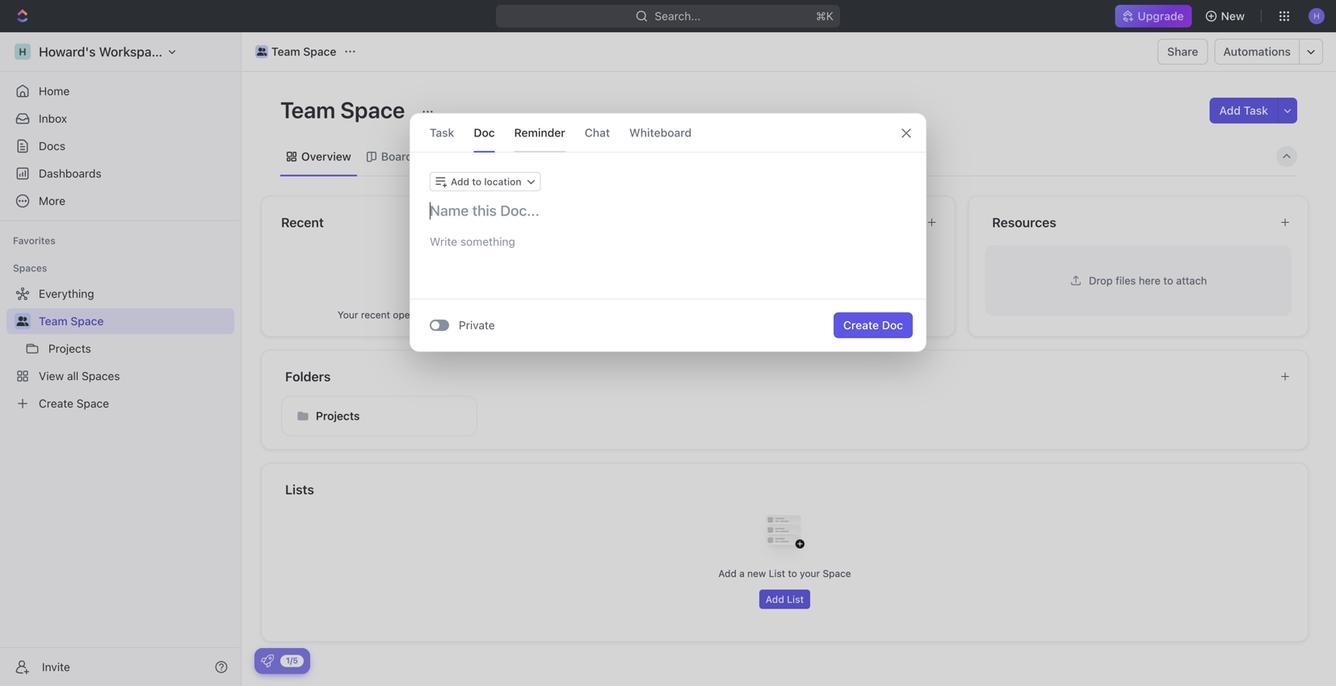 Task type: vqa. For each thing, say whether or not it's contained in the screenshot.
row
no



Task type: locate. For each thing, give the bounding box(es) containing it.
1 horizontal spatial list
[[769, 569, 786, 580]]

0 vertical spatial task
[[1244, 104, 1269, 117]]

to inside button
[[472, 176, 482, 187]]

to right here
[[1164, 275, 1174, 287]]

0 horizontal spatial doc
[[474, 126, 495, 139]]

2 vertical spatial team space
[[39, 315, 104, 328]]

any
[[771, 310, 787, 321]]

team space right user group image
[[272, 45, 337, 58]]

private
[[459, 319, 495, 332]]

opened
[[393, 310, 427, 321]]

team space link inside tree
[[39, 309, 231, 335]]

1 vertical spatial team space link
[[39, 309, 231, 335]]

items
[[430, 310, 455, 321]]

team right user group image
[[272, 45, 300, 58]]

0 horizontal spatial docs
[[39, 139, 65, 153]]

task
[[1244, 104, 1269, 117], [430, 126, 455, 139]]

add list button
[[760, 590, 811, 610]]

task up list 'link'
[[430, 126, 455, 139]]

2 horizontal spatial list
[[787, 594, 804, 606]]

1 vertical spatial list
[[769, 569, 786, 580]]

team space right user group icon
[[39, 315, 104, 328]]

team space up overview
[[280, 97, 410, 123]]

add left a
[[719, 569, 737, 580]]

to
[[472, 176, 482, 187], [1164, 275, 1174, 287], [816, 310, 825, 321], [788, 569, 798, 580]]

task down automations button
[[1244, 104, 1269, 117]]

create
[[844, 319, 879, 332]]

dialog
[[410, 113, 927, 352]]

docs down inbox
[[39, 139, 65, 153]]

reminder button
[[514, 114, 566, 152]]

1 vertical spatial task
[[430, 126, 455, 139]]

create doc button
[[834, 313, 913, 339]]

add down list 'link'
[[451, 176, 470, 187]]

0 vertical spatial list
[[443, 150, 462, 163]]

no most used docs image
[[753, 244, 817, 309]]

gantt
[[570, 150, 600, 163]]

attach
[[1177, 275, 1208, 287]]

calendar
[[492, 150, 540, 163]]

space inside tree
[[71, 315, 104, 328]]

to left the location
[[472, 176, 482, 187]]

list inside list 'link'
[[443, 150, 462, 163]]

upgrade link
[[1116, 5, 1193, 27]]

add
[[1220, 104, 1241, 117], [451, 176, 470, 187], [719, 569, 737, 580], [766, 594, 785, 606]]

0 horizontal spatial team space link
[[39, 309, 231, 335]]

2 vertical spatial team
[[39, 315, 68, 328]]

Name this Doc... field
[[411, 201, 926, 221]]

list down "add a new list to your space"
[[787, 594, 804, 606]]

lists
[[285, 482, 314, 498]]

projects
[[316, 410, 360, 423]]

whiteboard
[[630, 126, 692, 139]]

docs
[[39, 139, 65, 153], [790, 310, 813, 321]]

list
[[443, 150, 462, 163], [769, 569, 786, 580], [787, 594, 804, 606]]

0 vertical spatial docs
[[39, 139, 65, 153]]

0 horizontal spatial task
[[430, 126, 455, 139]]

space
[[303, 45, 337, 58], [340, 97, 405, 123], [71, 315, 104, 328], [823, 569, 852, 580]]

new
[[748, 569, 766, 580]]

docs right any
[[790, 310, 813, 321]]

add to location button
[[430, 172, 541, 192]]

search...
[[655, 9, 701, 23]]

user group image
[[257, 48, 267, 56]]

home link
[[6, 78, 234, 104]]

add for add list
[[766, 594, 785, 606]]

whiteboard button
[[630, 114, 692, 152]]

add to location
[[451, 176, 522, 187]]

projects button
[[281, 396, 478, 437]]

board
[[381, 150, 413, 163]]

list left doc button
[[443, 150, 462, 163]]

1 horizontal spatial task
[[1244, 104, 1269, 117]]

team space link
[[251, 42, 341, 61], [39, 309, 231, 335]]

new button
[[1199, 3, 1255, 29]]

gantt link
[[567, 145, 600, 168]]

will
[[458, 310, 473, 321]]

team space
[[272, 45, 337, 58], [280, 97, 410, 123], [39, 315, 104, 328]]

you haven't added any docs to this location.
[[684, 310, 886, 321]]

share
[[1168, 45, 1199, 58]]

0 vertical spatial team space
[[272, 45, 337, 58]]

team right user group icon
[[39, 315, 68, 328]]

team space tree
[[6, 281, 234, 417]]

team up overview link
[[280, 97, 336, 123]]

doc right the create
[[882, 319, 904, 332]]

list inside the add list button
[[787, 594, 804, 606]]

team space inside tree
[[39, 315, 104, 328]]

2 vertical spatial list
[[787, 594, 804, 606]]

team
[[272, 45, 300, 58], [280, 97, 336, 123], [39, 315, 68, 328]]

1 vertical spatial docs
[[790, 310, 813, 321]]

doc up calendar link
[[474, 126, 495, 139]]

0 vertical spatial team
[[272, 45, 300, 58]]

1 vertical spatial team
[[280, 97, 336, 123]]

add a new list to your space
[[719, 569, 852, 580]]

drop
[[1089, 275, 1113, 287]]

add to location button
[[430, 172, 541, 192]]

space right user group icon
[[71, 315, 104, 328]]

upgrade
[[1138, 9, 1184, 23]]

add for add a new list to your space
[[719, 569, 737, 580]]

user group image
[[17, 317, 29, 326]]

automations
[[1224, 45, 1291, 58]]

1 horizontal spatial team space link
[[251, 42, 341, 61]]

list right new
[[769, 569, 786, 580]]

1 vertical spatial doc
[[882, 319, 904, 332]]

0 horizontal spatial list
[[443, 150, 462, 163]]

add down automations button
[[1220, 104, 1241, 117]]

spaces
[[13, 263, 47, 274]]

overview
[[301, 150, 351, 163]]

1 horizontal spatial doc
[[882, 319, 904, 332]]

resources
[[993, 215, 1057, 230]]

dashboards link
[[6, 161, 234, 187]]

table
[[630, 150, 658, 163]]

to left your
[[788, 569, 798, 580]]

space right user group image
[[303, 45, 337, 58]]

add inside dropdown button
[[451, 176, 470, 187]]

doc
[[474, 126, 495, 139], [882, 319, 904, 332]]

new
[[1222, 9, 1245, 23]]

add down "add a new list to your space"
[[766, 594, 785, 606]]

here.
[[502, 310, 525, 321]]

invite
[[42, 661, 70, 674]]



Task type: describe. For each thing, give the bounding box(es) containing it.
folders
[[285, 369, 331, 385]]

haven't
[[703, 310, 737, 321]]

board link
[[378, 145, 413, 168]]

docs inside sidebar 'navigation'
[[39, 139, 65, 153]]

add task button
[[1210, 98, 1279, 124]]

create doc
[[844, 319, 904, 332]]

dashboards
[[39, 167, 102, 180]]

no lists icon. image
[[753, 503, 817, 568]]

space up board link in the left top of the page
[[340, 97, 405, 123]]

add list
[[766, 594, 804, 606]]

location.
[[847, 310, 886, 321]]

location
[[484, 176, 522, 187]]

favorites
[[13, 235, 56, 246]]

add for add task
[[1220, 104, 1241, 117]]

here
[[1139, 275, 1161, 287]]

list link
[[440, 145, 462, 168]]

team inside team space tree
[[39, 315, 68, 328]]

files
[[1116, 275, 1136, 287]]

table link
[[627, 145, 658, 168]]

recent
[[361, 310, 390, 321]]

onboarding checklist button image
[[261, 655, 274, 668]]

reminder
[[514, 126, 566, 139]]

resources button
[[992, 213, 1267, 232]]

sidebar navigation
[[0, 32, 242, 687]]

inbox link
[[6, 106, 234, 132]]

you
[[684, 310, 701, 321]]

1/5
[[286, 657, 298, 666]]

inbox
[[39, 112, 67, 125]]

1 vertical spatial team space
[[280, 97, 410, 123]]

your
[[338, 310, 358, 321]]

task inside button
[[1244, 104, 1269, 117]]

added
[[740, 310, 768, 321]]

0 vertical spatial team space link
[[251, 42, 341, 61]]

lists button
[[284, 480, 1290, 500]]

show
[[475, 310, 499, 321]]

to left the this
[[816, 310, 825, 321]]

home
[[39, 84, 70, 98]]

chat button
[[585, 114, 610, 152]]

0 vertical spatial doc
[[474, 126, 495, 139]]

no recent items image
[[399, 244, 464, 309]]

space right your
[[823, 569, 852, 580]]

share button
[[1158, 39, 1209, 65]]

chat
[[585, 126, 610, 139]]

overview link
[[298, 145, 351, 168]]

this
[[828, 310, 845, 321]]

⌘k
[[816, 9, 834, 23]]

onboarding checklist button element
[[261, 655, 274, 668]]

your
[[800, 569, 820, 580]]

add task
[[1220, 104, 1269, 117]]

add for add to location
[[451, 176, 470, 187]]

drop files here to attach
[[1089, 275, 1208, 287]]

a
[[740, 569, 745, 580]]

docs link
[[6, 133, 234, 159]]

folders button
[[284, 367, 1267, 387]]

calendar link
[[489, 145, 540, 168]]

task button
[[430, 114, 455, 152]]

doc button
[[474, 114, 495, 152]]

recent
[[281, 215, 324, 230]]

1 horizontal spatial docs
[[790, 310, 813, 321]]

automations button
[[1216, 40, 1300, 64]]

favorites button
[[6, 231, 62, 251]]

dialog containing task
[[410, 113, 927, 352]]

doc inside button
[[882, 319, 904, 332]]

your recent opened items will show here.
[[338, 310, 525, 321]]



